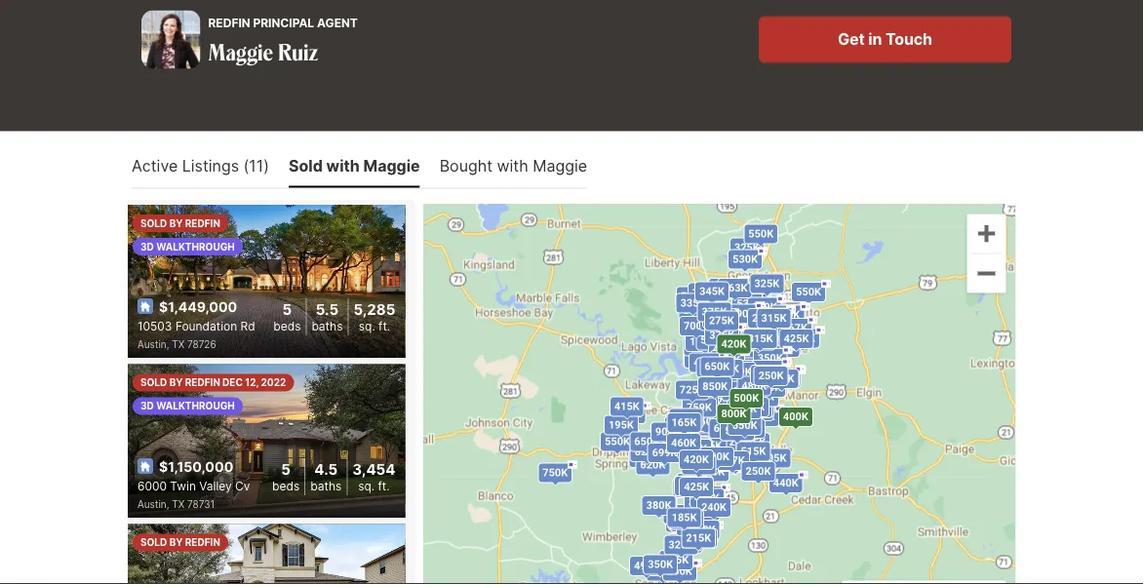 Task type: locate. For each thing, give the bounding box(es) containing it.
620k
[[741, 391, 766, 403], [640, 459, 666, 471]]

425k
[[784, 333, 809, 345], [723, 335, 748, 347], [743, 342, 769, 354], [694, 356, 719, 368], [753, 358, 778, 371], [684, 453, 709, 466], [684, 481, 709, 493]]

maggie down redfin at the top left of the page
[[208, 37, 273, 66]]

320k
[[709, 324, 735, 336], [756, 366, 781, 378], [681, 477, 707, 489]]

2 vertical spatial redfin
[[185, 537, 220, 548]]

0 horizontal spatial 330k
[[679, 480, 704, 492]]

0 vertical spatial 315k
[[762, 312, 787, 324]]

575k up 625k
[[701, 334, 726, 346]]

1 vertical spatial 265k
[[741, 436, 766, 449]]

1 sold from the top
[[140, 217, 167, 229]]

1 horizontal spatial 185k
[[732, 364, 758, 376]]

0 vertical spatial 530k
[[733, 253, 758, 265]]

420k
[[722, 338, 747, 350], [755, 368, 781, 381], [681, 436, 706, 449], [684, 454, 709, 466]]

600k
[[713, 282, 739, 294]]

1 sold by redfin from the top
[[140, 217, 220, 229]]

with
[[326, 156, 360, 175], [497, 156, 528, 175]]

photo of 10503 foundation rd, austin, tx 78726 image
[[128, 204, 405, 358], [405, 204, 682, 358]]

800k
[[722, 408, 747, 420]]

635k
[[684, 454, 709, 466]]

walkthrough down the active listings (11)
[[156, 240, 235, 252]]

225k down 230k
[[683, 525, 708, 537]]

279k down 194k
[[673, 537, 698, 549]]

850k up 775k
[[740, 401, 765, 413]]

700k up 1.45m
[[684, 320, 709, 332]]

3d
[[140, 240, 154, 252], [140, 400, 154, 412]]

415k up 195k
[[615, 400, 640, 413]]

2 vertical spatial 320k
[[681, 477, 707, 489]]

0 vertical spatial 265k
[[769, 372, 795, 385]]

315k down 510k
[[723, 457, 748, 469]]

759k
[[687, 401, 712, 414]]

260k up '760k'
[[749, 390, 775, 403]]

590k
[[732, 344, 757, 356]]

3d down sold by redfin dec 12, 2022
[[140, 400, 154, 412]]

1 vertical spatial 675k
[[733, 346, 758, 358]]

255k
[[691, 456, 717, 468]]

515k up 239k
[[733, 376, 759, 388]]

450k
[[759, 350, 784, 362], [735, 377, 760, 389], [742, 402, 768, 414], [750, 411, 775, 423], [699, 432, 724, 444], [708, 444, 733, 456], [724, 456, 749, 468]]

menu bar
[[842, 581, 1006, 584]]

1 vertical spatial 225k
[[683, 525, 708, 537]]

dec
[[223, 377, 243, 388]]

620k up '760k'
[[741, 391, 766, 403]]

390k up 482k
[[710, 329, 735, 341]]

get in touch
[[838, 30, 933, 49]]

0 vertical spatial 320k
[[709, 324, 735, 336]]

walkthrough down sold by redfin dec 12, 2022
[[156, 400, 235, 412]]

1 horizontal spatial 580k
[[756, 381, 782, 393]]

390k up 775k
[[745, 401, 770, 413]]

325k up 249k
[[755, 277, 780, 289]]

0 horizontal spatial 620k
[[640, 459, 666, 471]]

425k down 785k
[[723, 335, 748, 347]]

photo of 6000 twin valley cv, austin, tx 78731 image
[[128, 364, 405, 518], [405, 364, 682, 518]]

460k down the 589k
[[727, 384, 752, 397]]

675k up 539k
[[712, 282, 738, 294]]

0 horizontal spatial 380k
[[647, 499, 672, 511]]

330k
[[790, 332, 816, 344], [679, 480, 704, 492]]

830k
[[689, 352, 714, 364], [689, 396, 714, 408]]

265k down 362k
[[741, 436, 766, 449]]

0 horizontal spatial 825k
[[635, 446, 660, 458]]

620k down 699k
[[640, 459, 666, 471]]

625k
[[688, 349, 713, 361]]

0 horizontal spatial 460k
[[671, 437, 697, 449]]

3 by from the top
[[169, 537, 183, 548]]

1 horizontal spatial 460k
[[727, 384, 752, 397]]

0 horizontal spatial 850k
[[703, 380, 728, 392]]

1 3d walkthrough from the top
[[140, 240, 235, 252]]

2 3d walkthrough from the top
[[140, 400, 235, 412]]

695k left 520k
[[638, 439, 663, 452]]

0 vertical spatial sold by redfin
[[140, 217, 220, 229]]

430k
[[685, 296, 710, 308], [775, 309, 800, 321], [700, 465, 725, 478]]

530k left 600k
[[681, 290, 706, 302]]

0 vertical spatial 580k
[[756, 381, 782, 393]]

340k up 840k
[[707, 312, 733, 324]]

415k
[[734, 346, 760, 359], [615, 400, 640, 413]]

495k
[[670, 417, 696, 429]]

2 horizontal spatial 320k
[[756, 366, 781, 378]]

260k right 499k
[[667, 565, 693, 577]]

675k
[[712, 282, 738, 294], [733, 346, 758, 358]]

0 vertical spatial 415k
[[734, 346, 760, 359]]

363k
[[723, 282, 748, 294]]

295k down 730k
[[689, 458, 714, 470]]

425k up 595k
[[743, 342, 769, 354]]

1 photo of 6000 twin valley cv, austin, tx 78731 image from the left
[[128, 364, 405, 518]]

1 vertical spatial walkthrough
[[156, 400, 235, 412]]

3 sold from the top
[[140, 537, 167, 548]]

maggie right bought
[[533, 156, 587, 175]]

1 with from the left
[[326, 156, 360, 175]]

1 vertical spatial 580k
[[725, 425, 750, 437]]

830k down 1.45m
[[689, 352, 714, 364]]

750k
[[733, 414, 758, 426], [637, 442, 662, 455], [543, 467, 568, 479]]

425k right 590k
[[784, 333, 809, 345]]

700k down 840k
[[715, 354, 741, 366]]

2 sold from the top
[[140, 377, 167, 388]]

1 vertical spatial redfin
[[185, 377, 220, 388]]

275k
[[709, 315, 734, 327], [712, 428, 737, 440], [690, 439, 715, 451], [691, 503, 716, 515]]

sold for 1st photo of 6000 twin valley cv, austin, tx 78731 from left
[[140, 377, 167, 388]]

475k up 490k
[[713, 342, 739, 355]]

1 horizontal spatial maggie
[[363, 156, 420, 175]]

830k down 725k
[[689, 396, 714, 408]]

375k
[[702, 306, 727, 318], [710, 329, 735, 341], [746, 337, 771, 349], [700, 436, 725, 449], [701, 444, 727, 456], [668, 508, 693, 520], [675, 516, 700, 528], [664, 554, 689, 566]]

maggie ruiz, redfin principal agent image
[[141, 10, 200, 69]]

1 horizontal spatial 320k
[[709, 324, 735, 336]]

235k
[[681, 515, 706, 528], [689, 527, 714, 539]]

1 horizontal spatial 279k
[[752, 312, 778, 324]]

maggie for sold with maggie
[[363, 156, 420, 175]]

439k
[[701, 436, 726, 448]]

2 830k from the top
[[689, 396, 714, 408]]

350k
[[758, 352, 783, 364], [754, 360, 780, 372], [758, 381, 784, 393], [732, 403, 757, 415], [669, 420, 695, 432], [687, 434, 713, 447], [702, 446, 727, 458], [681, 529, 706, 541], [648, 558, 673, 570]]

249k
[[752, 301, 777, 313]]

2 vertical spatial sold
[[140, 537, 167, 548]]

0 vertical spatial 330k
[[790, 332, 816, 344]]

2 with from the left
[[497, 156, 528, 175]]

280k
[[764, 337, 789, 349], [770, 371, 795, 383]]

with for sold
[[326, 156, 360, 175]]

265k right 480k
[[769, 372, 795, 385]]

2 sold by redfin from the top
[[140, 537, 220, 548]]

390k
[[710, 329, 735, 341], [745, 401, 770, 413], [681, 477, 706, 489]]

3d walkthrough down the active listings (11)
[[140, 240, 235, 252]]

2 vertical spatial by
[[169, 537, 183, 548]]

1 vertical spatial sold by redfin
[[140, 537, 220, 548]]

330k up 365k
[[679, 480, 704, 492]]

230k
[[672, 510, 698, 522]]

by for first photo of 10503 foundation rd, austin, tx 78726 from the left
[[169, 217, 183, 229]]

515k down 489k
[[741, 445, 766, 457]]

280k down 367k
[[764, 337, 789, 349]]

290k
[[693, 286, 718, 298], [730, 307, 756, 320], [757, 364, 782, 376], [771, 372, 797, 384]]

695k
[[638, 439, 663, 452], [648, 499, 673, 512]]

575k down 800k
[[726, 421, 752, 433]]

1 3d from the top
[[140, 240, 154, 252]]

0 vertical spatial 460k
[[727, 384, 752, 397]]

840k
[[705, 339, 730, 351]]

0 vertical spatial 3d walkthrough
[[140, 240, 235, 252]]

1 vertical spatial 260k
[[729, 436, 755, 448]]

2 walkthrough from the top
[[156, 400, 235, 412]]

850k down 490k
[[703, 380, 728, 392]]

0 vertical spatial sold
[[140, 217, 167, 229]]

360k
[[712, 329, 737, 341], [725, 424, 750, 437]]

2 by from the top
[[169, 377, 183, 388]]

340k
[[707, 312, 733, 324], [723, 455, 748, 468]]

0 vertical spatial 390k
[[710, 329, 735, 341]]

1 horizontal spatial 620k
[[741, 391, 766, 403]]

3d walkthrough for sold by redfin dec 12, 2022
[[140, 400, 235, 412]]

515k
[[733, 376, 759, 388], [741, 445, 766, 457]]

0 vertical spatial 695k
[[638, 439, 663, 452]]

1 horizontal spatial 750k
[[637, 442, 662, 455]]

480k
[[742, 380, 767, 392]]

575k
[[701, 334, 726, 346], [616, 407, 641, 420], [726, 421, 752, 433]]

400k
[[704, 314, 730, 326], [771, 341, 796, 353], [738, 365, 763, 378], [744, 404, 769, 417], [783, 411, 809, 423], [681, 426, 706, 438], [698, 430, 723, 442], [707, 433, 732, 445], [686, 459, 712, 471], [695, 492, 720, 504], [670, 516, 695, 528]]

3d for sold by redfin dec 12, 2022
[[140, 400, 154, 412]]

1 vertical spatial by
[[169, 377, 183, 388]]

3d walkthrough down sold by redfin dec 12, 2022
[[140, 400, 235, 412]]

700k
[[684, 320, 709, 332], [688, 340, 713, 352], [715, 354, 741, 366]]

335k
[[681, 297, 706, 309], [699, 501, 724, 513]]

1 vertical spatial 430k
[[775, 309, 800, 321]]

530k up 363k
[[733, 253, 758, 265]]

0 horizontal spatial 185k
[[672, 512, 697, 524]]

1 horizontal spatial 380k
[[675, 514, 701, 526]]

0 vertical spatial 850k
[[703, 380, 728, 392]]

2 3d from the top
[[140, 400, 154, 412]]

2 vertical spatial 390k
[[681, 477, 706, 489]]

335k down 665k
[[699, 501, 724, 513]]

310k down 539k
[[761, 311, 786, 324]]

580k
[[756, 381, 782, 393], [725, 425, 750, 437]]

330k right 590k
[[790, 332, 816, 344]]

1 walkthrough from the top
[[156, 240, 235, 252]]

315k down 539k
[[762, 312, 787, 324]]

700k up 490k
[[688, 340, 713, 352]]

460k
[[727, 384, 752, 397], [671, 437, 697, 449]]

sold by redfin for 1st photo of 11002 cut plains loop, austin, tx 78726
[[140, 537, 220, 548]]

1 vertical spatial 360k
[[725, 424, 750, 437]]

300k
[[684, 304, 709, 316], [746, 334, 771, 346], [690, 435, 716, 447], [704, 451, 730, 463], [689, 496, 714, 508]]

250k
[[759, 370, 784, 382], [746, 465, 771, 477], [674, 515, 699, 527]]

310k down 385k
[[698, 453, 724, 465]]

in
[[868, 30, 882, 49]]

0 vertical spatial 260k
[[749, 390, 775, 403]]

240k
[[735, 386, 761, 399], [728, 436, 753, 448], [702, 501, 727, 513], [691, 524, 716, 536], [688, 532, 713, 544]]

295k up 365k
[[696, 490, 721, 502]]

1 vertical spatial 3d
[[140, 400, 154, 412]]

with right bought
[[497, 156, 528, 175]]

260k down 362k
[[729, 436, 755, 448]]

650k
[[705, 360, 730, 372], [714, 363, 739, 375], [634, 436, 660, 448], [686, 453, 712, 466]]

460k down 495k at the bottom
[[671, 437, 697, 449]]

285k
[[691, 452, 716, 464]]

maggie left bought
[[363, 156, 420, 175]]

1 horizontal spatial 530k
[[733, 253, 758, 265]]

1 vertical spatial 185k
[[672, 512, 697, 524]]

1 vertical spatial 575k
[[616, 407, 641, 420]]

475k down 239k
[[732, 404, 758, 416]]

575k up "599k"
[[616, 407, 641, 420]]

3d for sold by redfin
[[140, 240, 154, 252]]

0 vertical spatial 475k
[[713, 342, 739, 355]]

0 vertical spatial 279k
[[752, 312, 778, 324]]

0 vertical spatial redfin
[[185, 217, 220, 229]]

1 by from the top
[[169, 217, 183, 229]]

280k right 480k
[[770, 371, 795, 383]]

3 redfin from the top
[[185, 537, 220, 548]]

825k
[[710, 395, 736, 408], [682, 442, 707, 455], [635, 446, 660, 458]]

265k down 730k
[[688, 458, 713, 470]]

0 vertical spatial 380k
[[647, 499, 672, 511]]

0 vertical spatial 250k
[[759, 370, 784, 382]]

0 horizontal spatial maggie
[[208, 37, 273, 66]]

get in touch button
[[759, 16, 1012, 63]]

listings
[[182, 156, 239, 175]]

0 horizontal spatial 530k
[[681, 290, 706, 302]]

320k up 480k
[[756, 366, 781, 378]]

315k up 595k
[[748, 332, 773, 345]]

335k up 1.45m
[[681, 297, 706, 309]]

maggie
[[208, 37, 273, 66], [363, 156, 420, 175], [533, 156, 587, 175]]

3d walkthrough
[[140, 240, 235, 252], [140, 400, 235, 412]]

1 horizontal spatial 310k
[[761, 311, 786, 324]]

2 photo of 10503 foundation rd, austin, tx 78726 image from the left
[[405, 204, 682, 358]]

0 vertical spatial 3d
[[140, 240, 154, 252]]

225k up 480k
[[734, 365, 759, 377]]

0 vertical spatial 225k
[[734, 365, 759, 377]]

sold with maggie
[[289, 156, 420, 175]]

3d walkthrough for sold by redfin
[[140, 240, 235, 252]]

850k
[[703, 380, 728, 392], [740, 401, 765, 413]]

0 vertical spatial walkthrough
[[156, 240, 235, 252]]

1 vertical spatial 280k
[[770, 371, 795, 383]]

2 horizontal spatial 750k
[[733, 414, 758, 426]]

0 horizontal spatial 750k
[[543, 467, 568, 479]]

380k
[[647, 499, 672, 511], [675, 514, 701, 526]]

1 vertical spatial 380k
[[675, 514, 701, 526]]

1 vertical spatial 830k
[[689, 396, 714, 408]]

bought with maggie
[[440, 156, 587, 175]]

2 horizontal spatial 390k
[[745, 401, 770, 413]]

sold
[[140, 217, 167, 229], [140, 377, 167, 388], [140, 537, 167, 548]]

2 photo of 11002 cut plains loop, austin, tx 78726 image from the left
[[405, 524, 682, 584]]

320k down 255k
[[681, 477, 707, 489]]

320k up 840k
[[709, 324, 735, 336]]

340k down 510k
[[723, 455, 748, 468]]

map region
[[240, 0, 1143, 584]]

489k
[[726, 428, 751, 440]]

1 vertical spatial 3d walkthrough
[[140, 400, 235, 412]]

675k up 595k
[[733, 346, 758, 358]]

362k
[[736, 422, 761, 434]]

500k up 669k
[[721, 408, 746, 420]]

sold by redfin dec 12, 2022
[[140, 377, 286, 388]]

1 redfin from the top
[[185, 217, 220, 229]]

390k down 635k
[[681, 477, 706, 489]]

walkthrough
[[156, 240, 235, 252], [156, 400, 235, 412]]

1 vertical spatial 279k
[[673, 537, 698, 549]]

3d down active
[[140, 240, 154, 252]]

0 horizontal spatial 390k
[[681, 477, 706, 489]]

1 vertical spatial sold
[[140, 377, 167, 388]]

with right sold
[[326, 156, 360, 175]]

photo of 11002 cut plains loop, austin, tx 78726 image
[[128, 524, 405, 584], [405, 524, 682, 584]]

200k
[[690, 504, 716, 517]]

279k down 539k
[[752, 312, 778, 324]]

695k up the 229k
[[648, 499, 673, 512]]

1 vertical spatial 620k
[[640, 459, 666, 471]]

1 vertical spatial 850k
[[740, 401, 765, 413]]

225k
[[734, 365, 759, 377], [683, 525, 708, 537]]

415k up 595k
[[734, 346, 760, 359]]

1 vertical spatial 515k
[[741, 445, 766, 457]]



Task type: describe. For each thing, give the bounding box(es) containing it.
1.15m
[[708, 374, 739, 386]]

665k
[[684, 479, 709, 492]]

1 vertical spatial 320k
[[756, 366, 781, 378]]

525k
[[678, 482, 703, 494]]

2 vertical spatial 575k
[[726, 421, 752, 433]]

1.45m
[[690, 335, 721, 347]]

1 vertical spatial 700k
[[688, 340, 713, 352]]

290k up 480k
[[757, 364, 782, 376]]

775k
[[730, 414, 755, 426]]

290k right 480k
[[771, 372, 797, 384]]

1 vertical spatial 750k
[[637, 442, 662, 455]]

735k
[[671, 430, 697, 443]]

maggie inside redfin principal agent maggie ruiz
[[208, 37, 273, 66]]

240k down the 388k
[[688, 532, 713, 544]]

1 horizontal spatial 330k
[[790, 332, 816, 344]]

500k down 495k at the bottom
[[675, 432, 701, 444]]

1 vertical spatial 695k
[[648, 499, 673, 512]]

195k
[[609, 419, 634, 431]]

325k up 363k
[[735, 241, 760, 254]]

650k down 482k
[[714, 363, 739, 375]]

ruiz
[[278, 37, 318, 66]]

650k up "1.15m"
[[705, 360, 730, 372]]

1 vertical spatial 390k
[[745, 401, 770, 413]]

229k
[[672, 513, 698, 525]]

0 vertical spatial 675k
[[712, 282, 738, 294]]

650k down 776k
[[686, 453, 712, 466]]

440k
[[774, 477, 799, 489]]

1 vertical spatial 530k
[[681, 290, 706, 302]]

669k
[[714, 422, 739, 435]]

0 vertical spatial 515k
[[733, 376, 759, 388]]

539k
[[737, 297, 762, 309]]

0 vertical spatial 620k
[[741, 391, 766, 403]]

194k
[[681, 520, 706, 532]]

465k
[[710, 431, 735, 443]]

0 horizontal spatial 320k
[[681, 477, 707, 489]]

sold
[[289, 156, 323, 175]]

0 vertical spatial 310k
[[761, 311, 786, 324]]

bought
[[440, 156, 493, 175]]

725k
[[680, 384, 705, 396]]

by for 1st photo of 6000 twin valley cv, austin, tx 78731 from left
[[169, 377, 183, 388]]

maggie for bought with maggie
[[533, 156, 587, 175]]

1 horizontal spatial 850k
[[740, 401, 765, 413]]

walkthrough for sold by redfin
[[156, 240, 235, 252]]

1 vertical spatial 475k
[[732, 404, 758, 416]]

0 vertical spatial 335k
[[681, 297, 706, 309]]

get
[[838, 30, 865, 49]]

385k
[[697, 439, 722, 452]]

1 vertical spatial 310k
[[698, 453, 724, 465]]

1 830k from the top
[[689, 352, 714, 364]]

2 horizontal spatial 825k
[[710, 395, 736, 408]]

325k down 249k
[[769, 315, 794, 327]]

principal
[[253, 16, 314, 30]]

2 vertical spatial 430k
[[700, 465, 725, 478]]

1 vertical spatial 295k
[[696, 490, 721, 502]]

2 vertical spatial 315k
[[723, 457, 748, 469]]

sold for first photo of 10503 foundation rd, austin, tx 78726 from the left
[[140, 217, 167, 229]]

0 horizontal spatial 225k
[[683, 525, 708, 537]]

touch
[[886, 30, 933, 49]]

active listings (11)
[[132, 156, 269, 175]]

1 photo of 11002 cut plains loop, austin, tx 78726 image from the left
[[128, 524, 405, 584]]

with for bought
[[497, 156, 528, 175]]

0 vertical spatial 340k
[[707, 312, 733, 324]]

2 vertical spatial 750k
[[543, 467, 568, 479]]

1 horizontal spatial 225k
[[734, 365, 759, 377]]

325k down 194k
[[669, 539, 694, 551]]

425k down 776k
[[684, 453, 709, 466]]

1 photo of 10503 foundation rd, austin, tx 78726 image from the left
[[128, 204, 405, 358]]

0 vertical spatial 360k
[[712, 329, 737, 341]]

760k
[[735, 404, 761, 416]]

agent
[[317, 16, 358, 30]]

785k
[[715, 313, 740, 326]]

945k
[[688, 352, 713, 364]]

1 vertical spatial 315k
[[748, 332, 773, 345]]

1 horizontal spatial 825k
[[682, 442, 707, 455]]

240k down 270k
[[691, 524, 716, 536]]

290k down 363k
[[730, 307, 756, 320]]

297k
[[720, 454, 745, 466]]

1 horizontal spatial 390k
[[710, 329, 735, 341]]

345k
[[700, 285, 725, 297]]

425k down 840k
[[694, 356, 719, 368]]

699k
[[652, 447, 678, 459]]

0 vertical spatial 295k
[[689, 458, 714, 470]]

1 horizontal spatial 265k
[[741, 436, 766, 449]]

1 vertical spatial 250k
[[746, 465, 771, 477]]

walkthrough for sold by redfin dec 12, 2022
[[156, 400, 235, 412]]

0 horizontal spatial 279k
[[673, 537, 698, 549]]

240k up '760k'
[[735, 386, 761, 399]]

0 vertical spatial 430k
[[685, 296, 710, 308]]

776k
[[681, 440, 706, 452]]

0 vertical spatial 700k
[[684, 320, 709, 332]]

205k
[[762, 452, 787, 464]]

(11)
[[243, 156, 269, 175]]

sold for 1st photo of 11002 cut plains loop, austin, tx 78726
[[140, 537, 167, 548]]

0 vertical spatial 575k
[[701, 334, 726, 346]]

262k
[[747, 370, 772, 383]]

240k down 362k
[[728, 436, 753, 448]]

589k
[[727, 366, 752, 378]]

500k up 735k
[[674, 412, 699, 424]]

520k
[[671, 437, 696, 449]]

482k
[[714, 344, 739, 356]]

365k
[[690, 502, 716, 514]]

490k
[[701, 361, 727, 373]]

239k
[[724, 389, 749, 401]]

424k
[[651, 565, 676, 577]]

2022
[[261, 377, 286, 388]]

12,
[[245, 377, 259, 388]]

2 vertical spatial 250k
[[674, 515, 699, 527]]

0 vertical spatial 185k
[[732, 364, 758, 376]]

2 horizontal spatial 265k
[[769, 372, 795, 385]]

0 horizontal spatial 415k
[[615, 400, 640, 413]]

active
[[132, 156, 178, 175]]

240k up 194k
[[702, 501, 727, 513]]

2 photo of 6000 twin valley cv, austin, tx 78731 image from the left
[[405, 364, 682, 518]]

2 vertical spatial 265k
[[688, 458, 713, 470]]

500k up 800k
[[734, 392, 759, 404]]

1 vertical spatial 330k
[[679, 480, 704, 492]]

599k
[[634, 451, 659, 464]]

425k up 365k
[[684, 481, 709, 493]]

1 vertical spatial 335k
[[699, 501, 724, 513]]

510k
[[708, 439, 733, 451]]

290k left 363k
[[693, 286, 718, 298]]

2 vertical spatial 700k
[[715, 354, 741, 366]]

388k
[[674, 513, 700, 526]]

165k
[[672, 416, 697, 429]]

redfin principal agent maggie ruiz
[[208, 16, 358, 66]]

0 horizontal spatial 580k
[[725, 425, 750, 437]]

650k up "599k"
[[634, 436, 660, 448]]

1 horizontal spatial 415k
[[734, 346, 760, 359]]

367k
[[783, 321, 808, 334]]

455k
[[643, 434, 668, 447]]

2 vertical spatial 260k
[[667, 565, 693, 577]]

730k
[[683, 442, 708, 454]]

425k up 480k
[[753, 358, 778, 371]]

0 vertical spatial 280k
[[764, 337, 789, 349]]

595k
[[738, 359, 763, 371]]

1 vertical spatial 460k
[[671, 437, 697, 449]]

899k
[[710, 458, 735, 470]]

1 vertical spatial 340k
[[723, 455, 748, 468]]

215k
[[686, 532, 711, 544]]

sold by redfin for first photo of 10503 foundation rd, austin, tx 78726 from the left
[[140, 217, 220, 229]]

499k
[[634, 560, 660, 572]]

2 redfin from the top
[[185, 377, 220, 388]]

redfin
[[208, 16, 250, 30]]

270k
[[689, 508, 714, 520]]



Task type: vqa. For each thing, say whether or not it's contained in the screenshot.
Property for Property taxes
no



